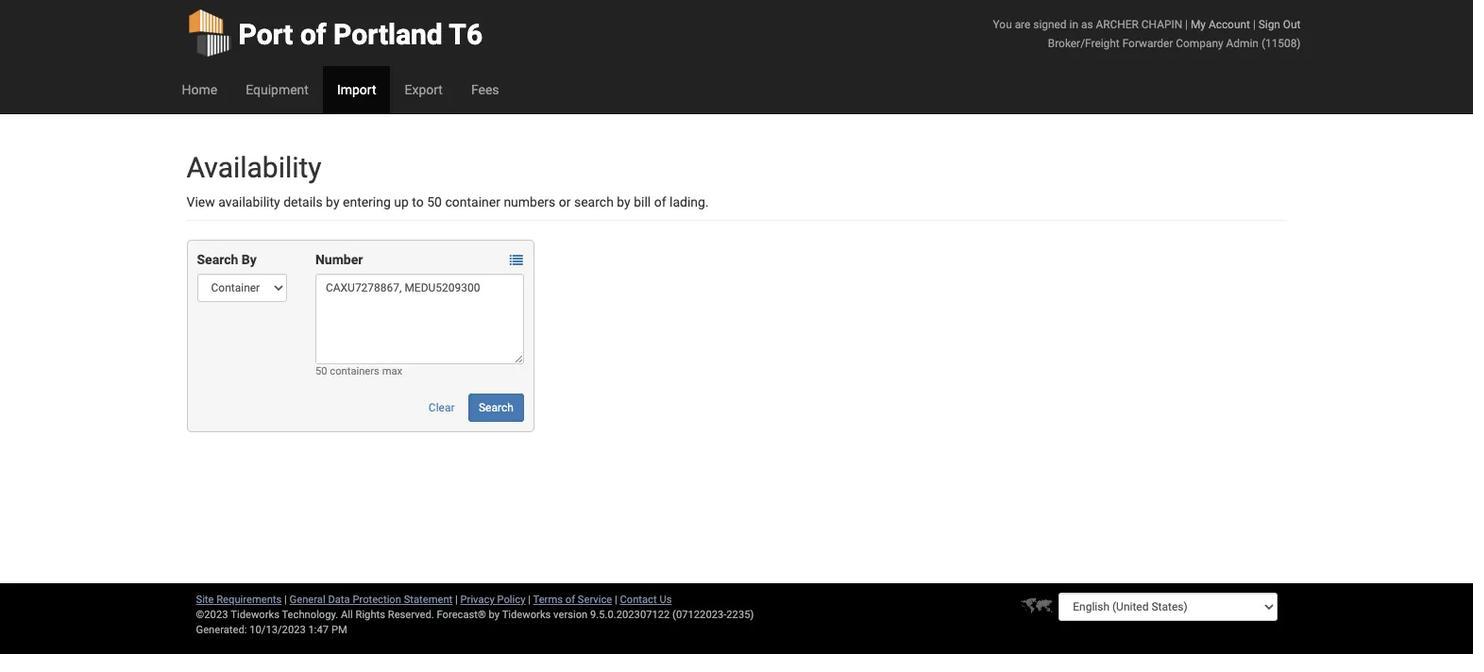 Task type: describe. For each thing, give the bounding box(es) containing it.
rights
[[356, 609, 385, 621]]

bill
[[634, 195, 651, 210]]

admin
[[1226, 37, 1259, 50]]

tideworks
[[502, 609, 551, 621]]

forecast®
[[437, 609, 486, 621]]

max
[[382, 366, 402, 378]]

| up the 9.5.0.202307122
[[615, 594, 617, 606]]

site requirements link
[[196, 594, 282, 606]]

clear
[[429, 401, 455, 415]]

generated:
[[196, 624, 247, 637]]

show list image
[[510, 254, 523, 268]]

containers
[[330, 366, 380, 378]]

or
[[559, 195, 571, 210]]

export button
[[391, 66, 457, 113]]

port
[[238, 18, 293, 51]]

forwarder
[[1123, 37, 1173, 50]]

to
[[412, 195, 424, 210]]

protection
[[353, 594, 401, 606]]

lading.
[[670, 195, 709, 210]]

by
[[242, 252, 257, 267]]

home
[[182, 82, 217, 97]]

out
[[1283, 18, 1301, 31]]

chapin
[[1142, 18, 1183, 31]]

archer
[[1096, 18, 1139, 31]]

1 vertical spatial of
[[654, 195, 666, 210]]

port of portland t6 link
[[187, 0, 483, 66]]

port of portland t6
[[238, 18, 483, 51]]

of inside port of portland t6 link
[[300, 18, 326, 51]]

privacy
[[460, 594, 495, 606]]

0 vertical spatial 50
[[427, 195, 442, 210]]

(07122023-
[[673, 609, 727, 621]]

my
[[1191, 18, 1206, 31]]

export
[[405, 82, 443, 97]]

account
[[1209, 18, 1250, 31]]

0 horizontal spatial by
[[326, 195, 340, 210]]

by inside site requirements | general data protection statement | privacy policy | terms of service | contact us ©2023 tideworks technology. all rights reserved. forecast® by tideworks version 9.5.0.202307122 (07122023-2235) generated: 10/13/2023 1:47 pm
[[489, 609, 500, 621]]

policy
[[497, 594, 526, 606]]

version
[[554, 609, 588, 621]]

| up forecast®
[[455, 594, 458, 606]]

home button
[[168, 66, 232, 113]]

10/13/2023
[[250, 624, 306, 637]]

pm
[[331, 624, 347, 637]]

fees button
[[457, 66, 513, 113]]

general
[[290, 594, 326, 606]]

fees
[[471, 82, 499, 97]]

technology.
[[282, 609, 338, 621]]

my account link
[[1191, 18, 1250, 31]]

search
[[574, 195, 614, 210]]

signed
[[1034, 18, 1067, 31]]

search for search by
[[197, 252, 238, 267]]

details
[[283, 195, 323, 210]]

sign
[[1259, 18, 1281, 31]]



Task type: locate. For each thing, give the bounding box(es) containing it.
portland
[[333, 18, 443, 51]]

view
[[187, 195, 215, 210]]

2 horizontal spatial of
[[654, 195, 666, 210]]

of right bill
[[654, 195, 666, 210]]

site
[[196, 594, 214, 606]]

0 vertical spatial of
[[300, 18, 326, 51]]

search for search
[[479, 401, 514, 415]]

1 horizontal spatial by
[[489, 609, 500, 621]]

requirements
[[216, 594, 282, 606]]

up
[[394, 195, 409, 210]]

0 vertical spatial search
[[197, 252, 238, 267]]

statement
[[404, 594, 453, 606]]

of
[[300, 18, 326, 51], [654, 195, 666, 210], [566, 594, 575, 606]]

|
[[1185, 18, 1188, 31], [1253, 18, 1256, 31], [284, 594, 287, 606], [455, 594, 458, 606], [528, 594, 531, 606], [615, 594, 617, 606]]

50
[[427, 195, 442, 210], [315, 366, 327, 378]]

company
[[1176, 37, 1224, 50]]

2 vertical spatial of
[[566, 594, 575, 606]]

search left by
[[197, 252, 238, 267]]

import button
[[323, 66, 391, 113]]

us
[[660, 594, 672, 606]]

terms of service link
[[533, 594, 612, 606]]

entering
[[343, 195, 391, 210]]

2 horizontal spatial by
[[617, 195, 631, 210]]

container
[[445, 195, 501, 210]]

search by
[[197, 252, 257, 267]]

contact
[[620, 594, 657, 606]]

2235)
[[727, 609, 754, 621]]

privacy policy link
[[460, 594, 526, 606]]

1 horizontal spatial search
[[479, 401, 514, 415]]

1 vertical spatial 50
[[315, 366, 327, 378]]

by left bill
[[617, 195, 631, 210]]

of inside site requirements | general data protection statement | privacy policy | terms of service | contact us ©2023 tideworks technology. all rights reserved. forecast® by tideworks version 9.5.0.202307122 (07122023-2235) generated: 10/13/2023 1:47 pm
[[566, 594, 575, 606]]

by down the privacy policy 'link'
[[489, 609, 500, 621]]

by right details
[[326, 195, 340, 210]]

search button
[[468, 394, 524, 422]]

0 horizontal spatial of
[[300, 18, 326, 51]]

import
[[337, 82, 376, 97]]

all
[[341, 609, 353, 621]]

numbers
[[504, 195, 556, 210]]

search
[[197, 252, 238, 267], [479, 401, 514, 415]]

are
[[1015, 18, 1031, 31]]

| left the "my"
[[1185, 18, 1188, 31]]

t6
[[449, 18, 483, 51]]

you are signed in as archer chapin | my account | sign out broker/freight forwarder company admin (11508)
[[993, 18, 1301, 50]]

general data protection statement link
[[290, 594, 453, 606]]

1:47
[[308, 624, 329, 637]]

50 containers max
[[315, 366, 402, 378]]

availability
[[218, 195, 280, 210]]

view availability details by entering up to 50 container numbers or search by bill of lading.
[[187, 195, 709, 210]]

| up tideworks
[[528, 594, 531, 606]]

data
[[328, 594, 350, 606]]

of up version
[[566, 594, 575, 606]]

1 horizontal spatial 50
[[427, 195, 442, 210]]

reserved.
[[388, 609, 434, 621]]

search right clear button at the left of page
[[479, 401, 514, 415]]

9.5.0.202307122
[[590, 609, 670, 621]]

as
[[1081, 18, 1093, 31]]

| left general
[[284, 594, 287, 606]]

1 horizontal spatial of
[[566, 594, 575, 606]]

site requirements | general data protection statement | privacy policy | terms of service | contact us ©2023 tideworks technology. all rights reserved. forecast® by tideworks version 9.5.0.202307122 (07122023-2235) generated: 10/13/2023 1:47 pm
[[196, 594, 754, 637]]

of right port
[[300, 18, 326, 51]]

(11508)
[[1262, 37, 1301, 50]]

50 right to at the left of page
[[427, 195, 442, 210]]

by
[[326, 195, 340, 210], [617, 195, 631, 210], [489, 609, 500, 621]]

0 horizontal spatial 50
[[315, 366, 327, 378]]

terms
[[533, 594, 563, 606]]

50 left containers
[[315, 366, 327, 378]]

number
[[315, 252, 363, 267]]

search inside button
[[479, 401, 514, 415]]

availability
[[187, 151, 322, 184]]

contact us link
[[620, 594, 672, 606]]

| left sign
[[1253, 18, 1256, 31]]

1 vertical spatial search
[[479, 401, 514, 415]]

service
[[578, 594, 612, 606]]

Number text field
[[315, 274, 524, 365]]

equipment button
[[232, 66, 323, 113]]

clear button
[[418, 394, 465, 422]]

0 horizontal spatial search
[[197, 252, 238, 267]]

you
[[993, 18, 1012, 31]]

©2023 tideworks
[[196, 609, 280, 621]]

sign out link
[[1259, 18, 1301, 31]]

equipment
[[246, 82, 309, 97]]

in
[[1070, 18, 1079, 31]]

broker/freight
[[1048, 37, 1120, 50]]



Task type: vqa. For each thing, say whether or not it's contained in the screenshot.
Search in 'button'
yes



